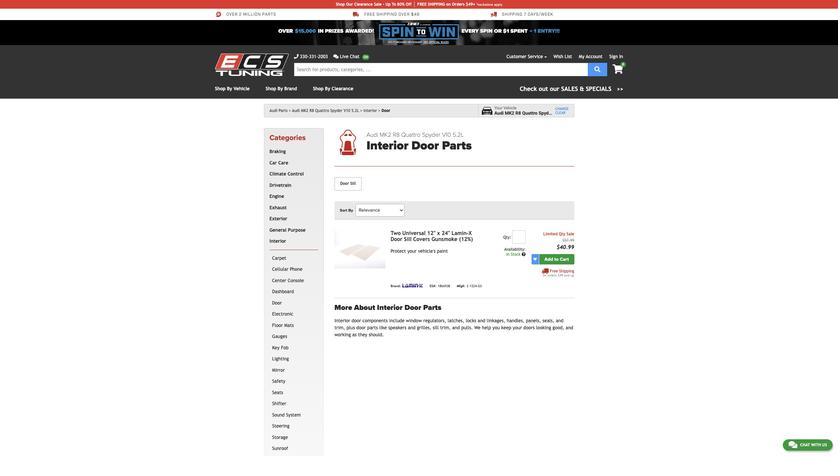Task type: vqa. For each thing, say whether or not it's contained in the screenshot.
worry
no



Task type: locate. For each thing, give the bounding box(es) containing it.
0 horizontal spatial $49
[[411, 12, 420, 17]]

None number field
[[512, 230, 526, 244]]

1 vertical spatial sale
[[567, 232, 574, 236]]

0 horizontal spatial clearance
[[332, 86, 353, 91]]

service
[[528, 54, 543, 59]]

door inside interior subcategories element
[[272, 300, 282, 306]]

floor mats
[[272, 323, 294, 328]]

0 horizontal spatial spyder
[[330, 108, 342, 113]]

spyder inside the your vehicle audi mk2 r8 quattro spyder v10 5.2l
[[539, 110, 553, 116]]

clearance up audi mk2 r8 quattro spyder v10 5.2l link
[[332, 86, 353, 91]]

every
[[462, 28, 479, 34]]

1 horizontal spatial sill
[[404, 236, 412, 242]]

x
[[437, 230, 440, 236]]

interior inside category navigation element
[[270, 239, 286, 244]]

by left brand
[[278, 86, 283, 91]]

customer
[[507, 54, 527, 59]]

comments image left live
[[333, 54, 339, 59]]

interior subcategories element
[[270, 250, 318, 456]]

interior for the bottommost interior link
[[270, 239, 286, 244]]

over 2 million parts
[[226, 12, 276, 17]]

my account
[[579, 54, 603, 59]]

0 horizontal spatial comments image
[[333, 54, 339, 59]]

free ship ping on orders $49+ *exclusions apply
[[417, 2, 502, 7]]

gunsmoke
[[432, 236, 457, 242]]

clearance for by
[[332, 86, 353, 91]]

1 horizontal spatial sale
[[567, 232, 574, 236]]

quattro for audi mk2 r8 quattro spyder v10 5.2l
[[315, 108, 329, 113]]

1 vertical spatial parts
[[367, 325, 378, 331]]

0 vertical spatial comments image
[[333, 54, 339, 59]]

0 horizontal spatial over
[[226, 12, 238, 17]]

should.
[[369, 332, 384, 338]]

on left the orders
[[543, 274, 546, 277]]

$49 right the orders
[[558, 274, 563, 277]]

parts inside the interior door components include window regulators, latches, locks and linkages, handles, panels, seals, and trim, plus door parts like speakers and grilles, sill trim, and pulls. we help you keep your doors looking good, and working as they should.
[[367, 325, 378, 331]]

spyder for audi mk2 r8 quattro spyder v10 5.2l interior door parts
[[422, 131, 440, 139]]

1 horizontal spatial $49
[[558, 274, 563, 277]]

1 vertical spatial free
[[550, 269, 558, 274]]

braking
[[270, 149, 286, 154]]

more
[[334, 303, 352, 312]]

by for clearance
[[325, 86, 330, 91]]

1 horizontal spatial quattro
[[401, 131, 421, 139]]

v10 for audi mk2 r8 quattro spyder v10 5.2l
[[344, 108, 350, 113]]

sill up sort by
[[350, 181, 356, 186]]

dashboard
[[272, 289, 294, 295]]

door inside the audi mk2 r8 quattro spyder v10 5.2l interior door parts
[[412, 139, 439, 153]]

parts right million
[[262, 12, 276, 17]]

1 vertical spatial comments image
[[789, 441, 798, 449]]

search image
[[595, 66, 601, 72]]

2 trim, from the left
[[440, 325, 451, 331]]

0 horizontal spatial interior link
[[268, 236, 317, 247]]

0 vertical spatial over
[[226, 12, 238, 17]]

wish list
[[554, 54, 572, 59]]

1 vertical spatial in
[[506, 252, 510, 257]]

steering link
[[271, 421, 317, 432]]

comments image for chat
[[789, 441, 798, 449]]

about
[[354, 303, 375, 312]]

1 vertical spatial clearance
[[332, 86, 353, 91]]

or
[[494, 28, 502, 34]]

quattro for audi mk2 r8 quattro spyder v10 5.2l interior door parts
[[401, 131, 421, 139]]

$49
[[411, 12, 420, 17], [558, 274, 563, 277]]

care
[[278, 160, 288, 166]]

1 vertical spatial vehicle
[[504, 106, 517, 110]]

0 horizontal spatial your
[[407, 249, 417, 254]]

2 vertical spatial parts
[[423, 303, 441, 312]]

1 vertical spatial parts
[[442, 139, 472, 153]]

1 horizontal spatial your
[[513, 325, 522, 331]]

audi for audi mk2 r8 quattro spyder v10 5.2l interior door parts
[[367, 131, 378, 139]]

shipping left 7 at the right of page
[[502, 12, 523, 17]]

audi mk2 r8 quattro spyder v10 5.2l interior door parts
[[367, 131, 472, 153]]

plus
[[347, 325, 355, 331]]

center console link
[[271, 275, 317, 287]]

exhaust link
[[268, 202, 317, 214]]

mfg#:
[[457, 285, 465, 288]]

mk2
[[301, 108, 308, 113], [505, 110, 514, 116], [380, 131, 391, 139]]

5.2l inside the your vehicle audi mk2 r8 quattro spyder v10 5.2l
[[563, 110, 572, 116]]

ecs tuning image
[[215, 54, 289, 76]]

2 horizontal spatial mk2
[[505, 110, 514, 116]]

vehicle right your
[[504, 106, 517, 110]]

trim, right the sill
[[440, 325, 451, 331]]

free for shipping
[[550, 269, 558, 274]]

0
[[622, 63, 624, 66]]

floor mats link
[[271, 320, 317, 331]]

1 horizontal spatial r8
[[393, 131, 400, 139]]

(12%)
[[459, 236, 473, 242]]

cellular phone link
[[271, 264, 317, 275]]

sale inside "shop our clearance sale - up to 80% off" 'link'
[[374, 2, 382, 7]]

over left 2
[[226, 12, 238, 17]]

general
[[270, 227, 287, 233]]

shipping down cart
[[559, 269, 574, 274]]

1 vertical spatial $49
[[558, 274, 563, 277]]

0 horizontal spatial 5.2l
[[351, 108, 359, 113]]

5.2l for audi mk2 r8 quattro spyder v10 5.2l
[[351, 108, 359, 113]]

sill inside two universal 12" x 24" lamin-x door sill covers gunsmoke (12%)
[[404, 236, 412, 242]]

1 vertical spatial shipping
[[559, 269, 574, 274]]

key fob
[[272, 345, 289, 351]]

vehicle's
[[418, 249, 436, 254]]

sill right two
[[404, 236, 412, 242]]

over
[[226, 12, 238, 17], [278, 28, 293, 34]]

0 horizontal spatial sale
[[374, 2, 382, 7]]

trim,
[[334, 325, 345, 331], [440, 325, 451, 331]]

list
[[565, 54, 572, 59]]

car care
[[270, 160, 288, 166]]

$49 right over on the left top of the page
[[411, 12, 420, 17]]

door up plus
[[352, 318, 361, 324]]

0 horizontal spatial quattro
[[315, 108, 329, 113]]

by up audi mk2 r8 quattro spyder v10 5.2l link
[[325, 86, 330, 91]]

-
[[383, 2, 384, 7]]

0 vertical spatial door
[[352, 318, 361, 324]]

parts down components
[[367, 325, 378, 331]]

0 vertical spatial parts
[[262, 12, 276, 17]]

on right 'ping'
[[446, 2, 451, 7]]

0 horizontal spatial free
[[364, 12, 375, 17]]

sale left -
[[374, 2, 382, 7]]

interior inside the interior door components include window regulators, latches, locks and linkages, handles, panels, seals, and trim, plus door parts like speakers and grilles, sill trim, and pulls. we help you keep your doors looking good, and working as they should.
[[334, 318, 350, 324]]

0 horizontal spatial chat
[[350, 54, 360, 59]]

0 vertical spatial $49
[[411, 12, 420, 17]]

door up they
[[356, 325, 366, 331]]

safety link
[[271, 376, 317, 387]]

0 vertical spatial vehicle
[[234, 86, 250, 91]]

and down window
[[408, 325, 416, 331]]

1 vertical spatial interior link
[[268, 236, 317, 247]]

over left $15,000
[[278, 28, 293, 34]]

1 horizontal spatial in
[[619, 54, 623, 59]]

lighting link
[[271, 354, 317, 365]]

audi inside the audi mk2 r8 quattro spyder v10 5.2l interior door parts
[[367, 131, 378, 139]]

1 vertical spatial your
[[513, 325, 522, 331]]

prizes
[[325, 28, 344, 34]]

mk2 inside the audi mk2 r8 quattro spyder v10 5.2l interior door parts
[[380, 131, 391, 139]]

shop our clearance sale - up to 80% off link
[[336, 1, 415, 7]]

latches,
[[448, 318, 464, 324]]

1 horizontal spatial comments image
[[789, 441, 798, 449]]

spyder for audi mk2 r8 quattro spyder v10 5.2l
[[330, 108, 342, 113]]

necessary.
[[408, 41, 423, 44]]

and left up
[[564, 274, 570, 277]]

1 horizontal spatial mk2
[[380, 131, 391, 139]]

gs
[[478, 285, 482, 288]]

shipping inside free shipping on orders $49 and up
[[559, 269, 574, 274]]

over $15,000 in prizes
[[278, 28, 344, 34]]

0 vertical spatial shipping
[[502, 12, 523, 17]]

shop
[[336, 2, 345, 7], [215, 86, 226, 91], [266, 86, 276, 91], [313, 86, 324, 91]]

sales & specials link
[[520, 84, 623, 93]]

comments image for live
[[333, 54, 339, 59]]

chat right live
[[350, 54, 360, 59]]

quattro inside the audi mk2 r8 quattro spyder v10 5.2l interior door parts
[[401, 131, 421, 139]]

free shipping on orders $49 and up
[[543, 269, 574, 277]]

2 horizontal spatial parts
[[442, 139, 472, 153]]

1 horizontal spatial parts
[[367, 325, 378, 331]]

chat
[[350, 54, 360, 59], [800, 443, 810, 448]]

in left stock
[[506, 252, 510, 257]]

interior for topmost interior link
[[364, 108, 377, 113]]

drivetrain link
[[268, 180, 317, 191]]

r8 inside the audi mk2 r8 quattro spyder v10 5.2l interior door parts
[[393, 131, 400, 139]]

2 horizontal spatial r8
[[516, 110, 521, 116]]

help
[[482, 325, 491, 331]]

phone image
[[294, 54, 299, 59]]

no
[[389, 41, 393, 44]]

v10 inside the audi mk2 r8 quattro spyder v10 5.2l interior door parts
[[442, 131, 451, 139]]

shop for shop our clearance sale - up to 80% off
[[336, 2, 345, 7]]

up
[[386, 2, 391, 7]]

1 horizontal spatial 5.2l
[[453, 131, 464, 139]]

0 horizontal spatial shipping
[[502, 12, 523, 17]]

1 vertical spatial over
[[278, 28, 293, 34]]

0 horizontal spatial r8
[[310, 108, 314, 113]]

Search text field
[[294, 63, 588, 76]]

comments image inside chat with us link
[[789, 441, 798, 449]]

question circle image
[[522, 253, 526, 257]]

1866938
[[438, 285, 450, 288]]

1 horizontal spatial vehicle
[[504, 106, 517, 110]]

lamin-x - corporate logo image
[[402, 284, 423, 288]]

cellular
[[272, 267, 289, 272]]

1 horizontal spatial free
[[550, 269, 558, 274]]

clearance inside 'link'
[[354, 2, 373, 7]]

1 vertical spatial sill
[[404, 236, 412, 242]]

1 vertical spatial on
[[543, 274, 546, 277]]

*exclusions apply link
[[477, 2, 502, 7]]

free shipping over $49
[[364, 12, 420, 17]]

climate control link
[[268, 169, 317, 180]]

safety
[[272, 379, 285, 384]]

clearance right our
[[354, 2, 373, 7]]

audi inside the your vehicle audi mk2 r8 quattro spyder v10 5.2l
[[494, 110, 504, 116]]

free down "to"
[[550, 269, 558, 274]]

free down the "shop our clearance sale - up to 80% off"
[[364, 12, 375, 17]]

two universal 12" x 24" lamin-x door sill covers gunsmoke (12%)
[[391, 230, 473, 242]]

shop inside 'link'
[[336, 2, 345, 7]]

chat left with
[[800, 443, 810, 448]]

change clear
[[555, 107, 569, 115]]

sale up $57.99
[[567, 232, 574, 236]]

2 horizontal spatial quattro
[[522, 110, 538, 116]]

shop by brand
[[266, 86, 297, 91]]

vehicle down ecs tuning 'image'
[[234, 86, 250, 91]]

your down handles,
[[513, 325, 522, 331]]

1 vertical spatial chat
[[800, 443, 810, 448]]

your
[[407, 249, 417, 254], [513, 325, 522, 331]]

more about interior door parts
[[334, 303, 441, 312]]

phone
[[290, 267, 303, 272]]

your vehicle audi mk2 r8 quattro spyder v10 5.2l
[[494, 106, 572, 116]]

0 vertical spatial sale
[[374, 2, 382, 7]]

0 horizontal spatial mk2
[[301, 108, 308, 113]]

2 horizontal spatial v10
[[554, 110, 562, 116]]

330-331-2003 link
[[294, 53, 328, 60]]

comments image left chat with us
[[789, 441, 798, 449]]

and down latches,
[[452, 325, 460, 331]]

interior link
[[364, 108, 380, 113], [268, 236, 317, 247]]

chat with us link
[[783, 440, 833, 451]]

add to wish list image
[[534, 258, 537, 261]]

0 horizontal spatial trim,
[[334, 325, 345, 331]]

your right protect
[[407, 249, 417, 254]]

by down ecs tuning 'image'
[[227, 86, 232, 91]]

1 horizontal spatial interior link
[[364, 108, 380, 113]]

covers
[[413, 236, 430, 242]]

and up good,
[[556, 318, 564, 324]]

1 trim, from the left
[[334, 325, 345, 331]]

1 horizontal spatial clearance
[[354, 2, 373, 7]]

spyder inside the audi mk2 r8 quattro spyder v10 5.2l interior door parts
[[422, 131, 440, 139]]

2
[[239, 12, 242, 17]]

climate
[[270, 171, 286, 177]]

2 horizontal spatial 5.2l
[[563, 110, 572, 116]]

2 horizontal spatial spyder
[[539, 110, 553, 116]]

shop by brand link
[[266, 86, 297, 91]]

sound system link
[[271, 410, 317, 421]]

to
[[554, 257, 559, 262]]

1 horizontal spatial spyder
[[422, 131, 440, 139]]

330-331-2003
[[300, 54, 328, 59]]

0 horizontal spatial on
[[446, 2, 451, 7]]

1 horizontal spatial over
[[278, 28, 293, 34]]

1 horizontal spatial shipping
[[559, 269, 574, 274]]

0 vertical spatial clearance
[[354, 2, 373, 7]]

us
[[822, 443, 827, 448]]

0 vertical spatial your
[[407, 249, 417, 254]]

parts
[[279, 108, 288, 113], [442, 139, 472, 153], [423, 303, 441, 312]]

in right sign
[[619, 54, 623, 59]]

0 horizontal spatial v10
[[344, 108, 350, 113]]

0 vertical spatial chat
[[350, 54, 360, 59]]

1 horizontal spatial v10
[[442, 131, 451, 139]]

qty
[[559, 232, 565, 236]]

0 vertical spatial sill
[[350, 181, 356, 186]]

$15,000
[[295, 28, 316, 34]]

control
[[288, 171, 304, 177]]

shop for shop by brand
[[266, 86, 276, 91]]

vehicle inside the your vehicle audi mk2 r8 quattro spyder v10 5.2l
[[504, 106, 517, 110]]

seats link
[[271, 387, 317, 399]]

good,
[[553, 325, 564, 331]]

trim, up working
[[334, 325, 345, 331]]

comments image inside live chat link
[[333, 54, 339, 59]]

comments image
[[333, 54, 339, 59], [789, 441, 798, 449]]

sunroof
[[272, 446, 288, 451]]

1 horizontal spatial trim,
[[440, 325, 451, 331]]

0 vertical spatial free
[[364, 12, 375, 17]]

shipping 7 days/week link
[[491, 11, 553, 17]]

free inside free shipping on orders $49 and up
[[550, 269, 558, 274]]

5.2l inside the audi mk2 r8 quattro spyder v10 5.2l interior door parts
[[453, 131, 464, 139]]

0 vertical spatial parts
[[279, 108, 288, 113]]

1 horizontal spatial on
[[543, 274, 546, 277]]



Task type: describe. For each thing, give the bounding box(es) containing it.
door inside two universal 12" x 24" lamin-x door sill covers gunsmoke (12%)
[[391, 236, 403, 242]]

by for vehicle
[[227, 86, 232, 91]]

spin
[[480, 28, 493, 34]]

purchase
[[393, 41, 407, 44]]

universal
[[402, 230, 426, 236]]

0 horizontal spatial vehicle
[[234, 86, 250, 91]]

to
[[392, 2, 396, 7]]

keep
[[501, 325, 511, 331]]

shop for shop by clearance
[[313, 86, 324, 91]]

shop by clearance link
[[313, 86, 353, 91]]

over
[[398, 12, 410, 17]]

shifter
[[272, 401, 286, 407]]

gauges link
[[271, 331, 317, 343]]

1 horizontal spatial chat
[[800, 443, 810, 448]]

80%
[[397, 2, 405, 7]]

in
[[318, 28, 324, 34]]

fob
[[281, 345, 289, 351]]

brand
[[284, 86, 297, 91]]

change link
[[555, 107, 569, 111]]

sill
[[433, 325, 439, 331]]

over 2 million parts link
[[215, 11, 276, 17]]

your inside the interior door components include window regulators, latches, locks and linkages, handles, panels, seals, and trim, plus door parts like speakers and grilles, sill trim, and pulls. we help you keep your doors looking good, and working as they should.
[[513, 325, 522, 331]]

mk2 for audi mk2 r8 quattro spyder v10 5.2l interior door parts
[[380, 131, 391, 139]]

12"
[[427, 230, 436, 236]]

shop by clearance
[[313, 86, 353, 91]]

shifter link
[[271, 399, 317, 410]]

electronic
[[272, 312, 293, 317]]

two
[[391, 230, 401, 236]]

audi mk2 r8 quattro spyder v10 5.2l
[[292, 108, 359, 113]]

es#:
[[430, 285, 437, 288]]

sign in
[[609, 54, 623, 59]]

free for shipping
[[364, 12, 375, 17]]

331-
[[309, 54, 318, 59]]

$1
[[503, 28, 509, 34]]

sale inside limited qty sale $57.99 $40.99
[[567, 232, 574, 236]]

r8 inside the your vehicle audi mk2 r8 quattro spyder v10 5.2l
[[516, 110, 521, 116]]

1 horizontal spatial parts
[[423, 303, 441, 312]]

.
[[449, 41, 449, 44]]

2-
[[467, 285, 470, 288]]

drivetrain
[[270, 183, 291, 188]]

5.2l for audi mk2 r8 quattro spyder v10 5.2l interior door parts
[[453, 131, 464, 139]]

ecs tuning 'spin to win' contest logo image
[[379, 23, 459, 39]]

two universal 12" x 24" lamin-x door sill covers gunsmoke (12%) link
[[391, 230, 473, 242]]

$49 inside free shipping on orders $49 and up
[[558, 274, 563, 277]]

v10 inside the your vehicle audi mk2 r8 quattro spyder v10 5.2l
[[554, 110, 562, 116]]

entry!!!
[[538, 28, 560, 34]]

spent
[[511, 28, 528, 34]]

car
[[270, 160, 277, 166]]

paint
[[437, 249, 448, 254]]

&
[[580, 85, 584, 92]]

2003
[[318, 54, 328, 59]]

and up we in the right bottom of the page
[[478, 318, 485, 324]]

stock
[[511, 252, 521, 257]]

speakers
[[388, 325, 407, 331]]

storage link
[[271, 432, 317, 443]]

shopping cart image
[[613, 65, 623, 74]]

shop by vehicle link
[[215, 86, 250, 91]]

sort by
[[340, 208, 353, 213]]

sign
[[609, 54, 618, 59]]

panels,
[[526, 318, 541, 324]]

by right sort
[[348, 208, 353, 213]]

1 vertical spatial door
[[356, 325, 366, 331]]

sound
[[272, 412, 285, 418]]

330-
[[300, 54, 309, 59]]

customer service button
[[507, 53, 547, 60]]

clear link
[[555, 111, 569, 115]]

engine
[[270, 194, 284, 199]]

v10 for audi mk2 r8 quattro spyder v10 5.2l interior door parts
[[442, 131, 451, 139]]

0 horizontal spatial parts
[[262, 12, 276, 17]]

r8 for audi mk2 r8 quattro spyder v10 5.2l interior door parts
[[393, 131, 400, 139]]

on inside free shipping on orders $49 and up
[[543, 274, 546, 277]]

shop for shop by vehicle
[[215, 86, 226, 91]]

and inside free shipping on orders $49 and up
[[564, 274, 570, 277]]

24"
[[442, 230, 450, 236]]

locks
[[466, 318, 476, 324]]

braking link
[[268, 146, 317, 158]]

audi for audi parts
[[270, 108, 277, 113]]

over for over $15,000 in prizes
[[278, 28, 293, 34]]

audi for audi mk2 r8 quattro spyder v10 5.2l
[[292, 108, 300, 113]]

brand:
[[391, 285, 401, 288]]

clearance for our
[[354, 2, 373, 7]]

doors
[[523, 325, 535, 331]]

category navigation element
[[264, 128, 324, 456]]

gauges
[[272, 334, 287, 339]]

interior inside the audi mk2 r8 quattro spyder v10 5.2l interior door parts
[[367, 139, 409, 153]]

mirror link
[[271, 365, 317, 376]]

wish list link
[[554, 54, 572, 59]]

carpet
[[272, 256, 286, 261]]

orders
[[547, 274, 557, 277]]

purpose
[[288, 227, 306, 233]]

and right good,
[[566, 325, 573, 331]]

quattro inside the your vehicle audi mk2 r8 quattro spyder v10 5.2l
[[522, 110, 538, 116]]

off
[[406, 2, 412, 7]]

seals,
[[543, 318, 554, 324]]

you
[[493, 325, 500, 331]]

0 vertical spatial interior link
[[364, 108, 380, 113]]

official
[[429, 41, 440, 44]]

interior for interior door components include window regulators, latches, locks and linkages, handles, panels, seals, and trim, plus door parts like speakers and grilles, sill trim, and pulls. we help you keep your doors looking good, and working as they should.
[[334, 318, 350, 324]]

days/week
[[528, 12, 553, 17]]

es#1866938 - 2-1224-gs - two universal 12" x 24" lamin-x door sill covers gunsmoke (12%) - protect your vehicle's paint - lamin-x - audi bmw volkswagen mercedes benz mini porsche image
[[334, 230, 385, 269]]

0 horizontal spatial sill
[[350, 181, 356, 186]]

parts inside the audi mk2 r8 quattro spyder v10 5.2l interior door parts
[[442, 139, 472, 153]]

sign in link
[[609, 54, 623, 59]]

by for brand
[[278, 86, 283, 91]]

0 horizontal spatial parts
[[279, 108, 288, 113]]

they
[[358, 332, 367, 338]]

live chat
[[340, 54, 360, 59]]

cellular phone
[[272, 267, 303, 272]]

0 horizontal spatial in
[[506, 252, 510, 257]]

mats
[[284, 323, 294, 328]]

see
[[424, 41, 428, 44]]

window
[[406, 318, 422, 324]]

0 vertical spatial on
[[446, 2, 451, 7]]

mirror
[[272, 368, 285, 373]]

mk2 inside the your vehicle audi mk2 r8 quattro spyder v10 5.2l
[[505, 110, 514, 116]]

cart
[[560, 257, 569, 262]]

exterior link
[[268, 214, 317, 225]]

steering
[[272, 424, 289, 429]]

7
[[524, 12, 527, 17]]

0 vertical spatial in
[[619, 54, 623, 59]]

apply
[[494, 3, 502, 6]]

shop our clearance sale - up to 80% off
[[336, 2, 412, 7]]

over for over 2 million parts
[[226, 12, 238, 17]]

limited
[[543, 232, 558, 236]]

$57.99
[[562, 238, 574, 243]]

lamin-
[[452, 230, 469, 236]]

mk2 for audi mk2 r8 quattro spyder v10 5.2l
[[301, 108, 308, 113]]

electronic link
[[271, 309, 317, 320]]

orders
[[452, 2, 465, 7]]

r8 for audi mk2 r8 quattro spyder v10 5.2l
[[310, 108, 314, 113]]



